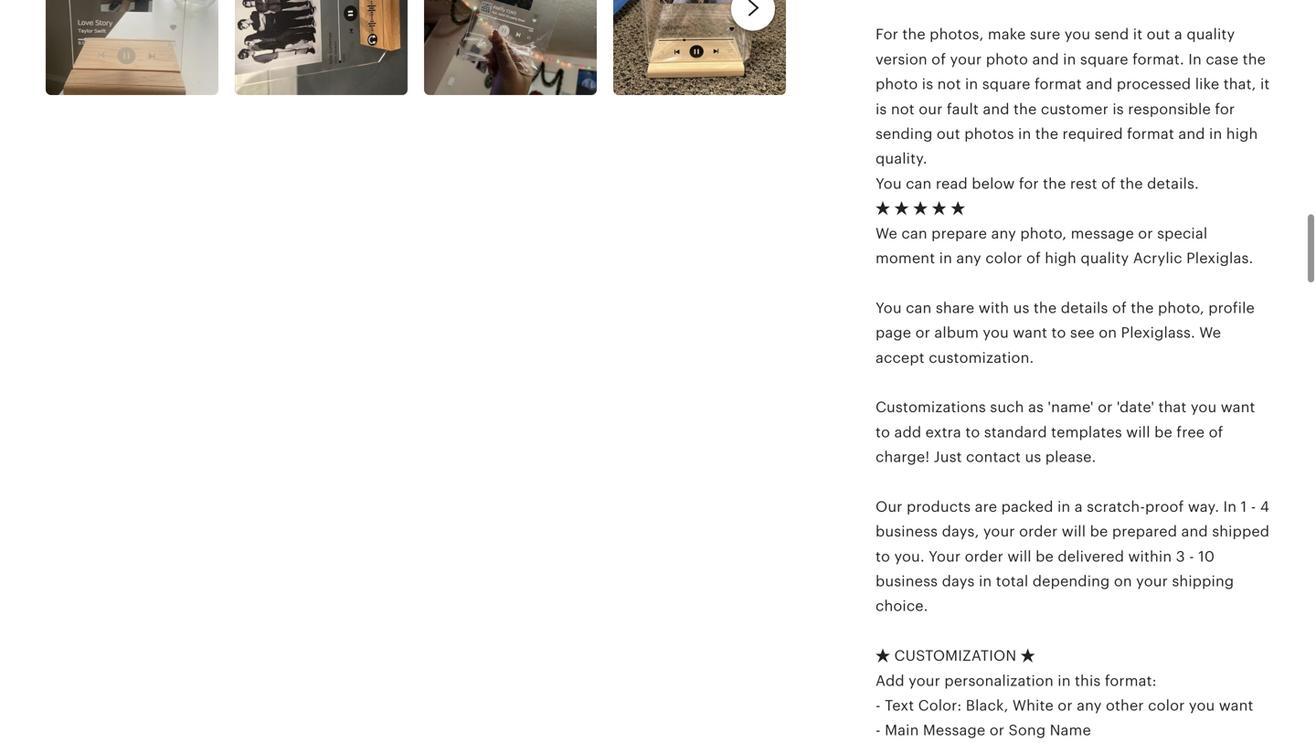 Task type: describe. For each thing, give the bounding box(es) containing it.
★ customization ★ add your personalization in this format: - text color: black, white or any other color you want - main message or song name
[[876, 648, 1254, 739]]

proof
[[1146, 499, 1185, 515]]

special
[[1158, 225, 1208, 242]]

0 vertical spatial can
[[906, 175, 932, 192]]

prepare
[[932, 225, 988, 242]]

templates
[[1052, 424, 1123, 441]]

1 vertical spatial format
[[1128, 126, 1175, 142]]

any inside ★ customization ★ add your personalization in this format: - text color: black, white or any other color you want - main message or song name
[[1077, 698, 1102, 714]]

1 horizontal spatial will
[[1062, 524, 1086, 540]]

fault
[[947, 101, 979, 117]]

photo, inside you can share with us the details of the photo, profile page or album you want to see on plexiglass. we accept customization.
[[1159, 300, 1205, 316]]

0 vertical spatial not
[[938, 76, 962, 92]]

main
[[885, 723, 919, 739]]

you inside 'for the photos, make sure you send it out a quality version of your photo and in square format. in case the photo is not in square format and processed like that, it is not our fault and the customer is responsible for sending out photos in the required format and in high quality. you can read below for the rest of the details. ★ ★ ★ ★ ★ we can prepare any photo, message or special moment in any color of high quality acrylic plexiglas.'
[[876, 175, 902, 192]]

add
[[876, 673, 905, 689]]

details.
[[1148, 175, 1200, 192]]

the left 'rest' on the top right of page
[[1043, 175, 1067, 192]]

0 horizontal spatial will
[[1008, 549, 1032, 565]]

page
[[876, 325, 912, 341]]

other
[[1106, 698, 1145, 714]]

of inside customizations such as 'name' or 'date' that you want to add extra to standard templates will be free of charge! just contact us please.
[[1209, 424, 1224, 441]]

2 vertical spatial be
[[1036, 549, 1054, 565]]

you inside ★ customization ★ add your personalization in this format: - text color: black, white or any other color you want - main message or song name
[[1190, 698, 1216, 714]]

we inside you can share with us the details of the photo, profile page or album you want to see on plexiglass. we accept customization.
[[1200, 325, 1222, 341]]

0 vertical spatial high
[[1227, 126, 1259, 142]]

to right extra at the bottom of page
[[966, 424, 981, 441]]

you can share with us the details of the photo, profile page or album you want to see on plexiglass. we accept customization.
[[876, 300, 1255, 366]]

in inside our products are packed in a scratch-proof way. in 1 - 4 business days, your order will be prepared and shipped to you. your order will be delivered within 3 - 10 business days in total depending on your shipping choice.
[[1224, 499, 1237, 515]]

required
[[1063, 126, 1124, 142]]

send
[[1095, 26, 1130, 43]]

white
[[1013, 698, 1054, 714]]

message
[[923, 723, 986, 739]]

1 vertical spatial it
[[1261, 76, 1270, 92]]

as
[[1029, 399, 1044, 416]]

your inside 'for the photos, make sure you send it out a quality version of your photo and in square format. in case the photo is not in square format and processed like that, it is not our fault and the customer is responsible for sending out photos in the required format and in high quality. you can read below for the rest of the details. ★ ★ ★ ★ ★ we can prepare any photo, message or special moment in any color of high quality acrylic plexiglas.'
[[951, 51, 982, 68]]

your down are
[[984, 524, 1016, 540]]

1 horizontal spatial photo
[[986, 51, 1029, 68]]

customizations such as 'name' or 'date' that you want to add extra to standard templates will be free of charge! just contact us please.
[[876, 399, 1256, 465]]

our
[[919, 101, 943, 117]]

will inside customizations such as 'name' or 'date' that you want to add extra to standard templates will be free of charge! just contact us please.
[[1127, 424, 1151, 441]]

4
[[1261, 499, 1270, 515]]

the up photos
[[1014, 101, 1037, 117]]

or inside 'for the photos, make sure you send it out a quality version of your photo and in square format. in case the photo is not in square format and processed like that, it is not our fault and the customer is responsible for sending out photos in the required format and in high quality. you can read below for the rest of the details. ★ ★ ★ ★ ★ we can prepare any photo, message or special moment in any color of high quality acrylic plexiglas.'
[[1139, 225, 1154, 242]]

color inside 'for the photos, make sure you send it out a quality version of your photo and in square format. in case the photo is not in square format and processed like that, it is not our fault and the customer is responsible for sending out photos in the required format and in high quality. you can read below for the rest of the details. ★ ★ ★ ★ ★ we can prepare any photo, message or special moment in any color of high quality acrylic plexiglas.'
[[986, 250, 1023, 267]]

to left 'add'
[[876, 424, 891, 441]]

the left details.
[[1120, 175, 1144, 192]]

acrylic
[[1134, 250, 1183, 267]]

in down prepare
[[940, 250, 953, 267]]

1 vertical spatial can
[[902, 225, 928, 242]]

album
[[935, 325, 979, 341]]

personalization
[[945, 673, 1054, 689]]

0 horizontal spatial photo
[[876, 76, 918, 92]]

delivered
[[1058, 549, 1125, 565]]

for
[[876, 26, 899, 43]]

photos
[[965, 126, 1015, 142]]

of right 'rest' on the top right of page
[[1102, 175, 1116, 192]]

1 horizontal spatial out
[[1147, 26, 1171, 43]]

just
[[934, 449, 963, 465]]

rest
[[1071, 175, 1098, 192]]

total
[[996, 573, 1029, 590]]

on inside you can share with us the details of the photo, profile page or album you want to see on plexiglass. we accept customization.
[[1099, 325, 1118, 341]]

scratch-
[[1087, 499, 1146, 515]]

add
[[895, 424, 922, 441]]

you.
[[895, 549, 925, 565]]

prepared
[[1113, 524, 1178, 540]]

want inside customizations such as 'name' or 'date' that you want to add extra to standard templates will be free of charge! just contact us please.
[[1221, 399, 1256, 416]]

1
[[1241, 499, 1248, 515]]

the up 'plexiglass.'
[[1131, 300, 1155, 316]]

extra
[[926, 424, 962, 441]]

on inside our products are packed in a scratch-proof way. in 1 - 4 business days, your order will be prepared and shipped to you. your order will be delivered within 3 - 10 business days in total depending on your shipping choice.
[[1115, 573, 1133, 590]]

black,
[[966, 698, 1009, 714]]

name
[[1050, 723, 1092, 739]]

1 vertical spatial any
[[957, 250, 982, 267]]

color:
[[919, 698, 962, 714]]

version
[[876, 51, 928, 68]]

in up customer
[[1064, 51, 1077, 68]]

quality.
[[876, 151, 928, 167]]

'date'
[[1117, 399, 1155, 416]]

shipping
[[1173, 573, 1235, 590]]

responsible
[[1129, 101, 1212, 117]]

'name'
[[1048, 399, 1094, 416]]

message
[[1071, 225, 1135, 242]]

products
[[907, 499, 971, 515]]

in down like
[[1210, 126, 1223, 142]]

below
[[972, 175, 1015, 192]]

details
[[1061, 300, 1109, 316]]

for the photos, make sure you send it out a quality version of your photo and in square format. in case the photo is not in square format and processed like that, it is not our fault and the customer is responsible for sending out photos in the required format and in high quality. you can read below for the rest of the details. ★ ★ ★ ★ ★ we can prepare any photo, message or special moment in any color of high quality acrylic plexiglas.
[[876, 26, 1270, 267]]

1 vertical spatial high
[[1045, 250, 1077, 267]]

format.
[[1133, 51, 1185, 68]]

with
[[979, 300, 1010, 316]]

in right packed
[[1058, 499, 1071, 515]]

are
[[975, 499, 998, 515]]

share
[[936, 300, 975, 316]]

customizations
[[876, 399, 987, 416]]

of up you can share with us the details of the photo, profile page or album you want to see on plexiglass. we accept customization.
[[1027, 250, 1041, 267]]

2 business from the top
[[876, 573, 938, 590]]

want inside you can share with us the details of the photo, profile page or album you want to see on plexiglass. we accept customization.
[[1013, 325, 1048, 341]]

3
[[1177, 549, 1186, 565]]

you inside you can share with us the details of the photo, profile page or album you want to see on plexiglass. we accept customization.
[[876, 300, 902, 316]]

or inside customizations such as 'name' or 'date' that you want to add extra to standard templates will be free of charge! just contact us please.
[[1098, 399, 1113, 416]]

photos,
[[930, 26, 984, 43]]

your
[[929, 549, 961, 565]]

you inside customizations such as 'name' or 'date' that you want to add extra to standard templates will be free of charge! just contact us please.
[[1191, 399, 1217, 416]]

in left total
[[979, 573, 992, 590]]

be inside customizations such as 'name' or 'date' that you want to add extra to standard templates will be free of charge! just contact us please.
[[1155, 424, 1173, 441]]

plexiglass.
[[1122, 325, 1196, 341]]

customization.
[[929, 350, 1035, 366]]

days,
[[942, 524, 980, 540]]

packed
[[1002, 499, 1054, 515]]

0 vertical spatial it
[[1134, 26, 1143, 43]]

1 vertical spatial order
[[965, 549, 1004, 565]]



Task type: locate. For each thing, give the bounding box(es) containing it.
you up page
[[876, 300, 902, 316]]

we down "profile"
[[1200, 325, 1222, 341]]

1 vertical spatial not
[[891, 101, 915, 117]]

you down "with"
[[983, 325, 1009, 341]]

contact
[[967, 449, 1021, 465]]

2 vertical spatial any
[[1077, 698, 1102, 714]]

is up our
[[922, 76, 934, 92]]

within
[[1129, 549, 1173, 565]]

us right "with"
[[1014, 300, 1030, 316]]

0 vertical spatial for
[[1216, 101, 1236, 117]]

0 horizontal spatial in
[[1189, 51, 1202, 68]]

0 horizontal spatial any
[[957, 250, 982, 267]]

0 vertical spatial any
[[992, 225, 1017, 242]]

10
[[1199, 549, 1215, 565]]

in left "this"
[[1058, 673, 1071, 689]]

or inside you can share with us the details of the photo, profile page or album you want to see on plexiglass. we accept customization.
[[916, 325, 931, 341]]

photo down make
[[986, 51, 1029, 68]]

that,
[[1224, 76, 1257, 92]]

is
[[922, 76, 934, 92], [876, 101, 887, 117], [1113, 101, 1125, 117]]

see
[[1071, 325, 1095, 341]]

be up delivered on the right of the page
[[1091, 524, 1109, 540]]

not
[[938, 76, 962, 92], [891, 101, 915, 117]]

quality down 'message' at the top right
[[1081, 250, 1130, 267]]

0 horizontal spatial a
[[1075, 499, 1083, 515]]

be
[[1155, 424, 1173, 441], [1091, 524, 1109, 540], [1036, 549, 1054, 565]]

can
[[906, 175, 932, 192], [902, 225, 928, 242], [906, 300, 932, 316]]

in inside ★ customization ★ add your personalization in this format: - text color: black, white or any other color you want - main message or song name
[[1058, 673, 1071, 689]]

a up format.
[[1175, 26, 1183, 43]]

1 horizontal spatial order
[[1020, 524, 1058, 540]]

0 vertical spatial color
[[986, 250, 1023, 267]]

want inside ★ customization ★ add your personalization in this format: - text color: black, white or any other color you want - main message or song name
[[1220, 698, 1254, 714]]

1 horizontal spatial format
[[1128, 126, 1175, 142]]

and down way.
[[1182, 524, 1209, 540]]

0 vertical spatial want
[[1013, 325, 1048, 341]]

we
[[876, 225, 898, 242], [1200, 325, 1222, 341]]

1 horizontal spatial quality
[[1187, 26, 1236, 43]]

you inside 'for the photos, make sure you send it out a quality version of your photo and in square format. in case the photo is not in square format and processed like that, it is not our fault and the customer is responsible for sending out photos in the required format and in high quality. you can read below for the rest of the details. ★ ★ ★ ★ ★ we can prepare any photo, message or special moment in any color of high quality acrylic plexiglas.'
[[1065, 26, 1091, 43]]

or down black, on the bottom right
[[990, 723, 1005, 739]]

days
[[942, 573, 975, 590]]

please.
[[1046, 449, 1097, 465]]

1 horizontal spatial high
[[1227, 126, 1259, 142]]

your down photos,
[[951, 51, 982, 68]]

0 vertical spatial we
[[876, 225, 898, 242]]

or
[[1139, 225, 1154, 242], [916, 325, 931, 341], [1098, 399, 1113, 416], [1058, 698, 1073, 714], [990, 723, 1005, 739]]

in up fault
[[966, 76, 979, 92]]

charge!
[[876, 449, 930, 465]]

will down 'date'
[[1127, 424, 1151, 441]]

color inside ★ customization ★ add your personalization in this format: - text color: black, white or any other color you want - main message or song name
[[1149, 698, 1186, 714]]

in right photos
[[1019, 126, 1032, 142]]

1 vertical spatial want
[[1221, 399, 1256, 416]]

or up name
[[1058, 698, 1073, 714]]

on down within
[[1115, 573, 1133, 590]]

a inside 'for the photos, make sure you send it out a quality version of your photo and in square format. in case the photo is not in square format and processed like that, it is not our fault and the customer is responsible for sending out photos in the required format and in high quality. you can read below for the rest of the details. ★ ★ ★ ★ ★ we can prepare any photo, message or special moment in any color of high quality acrylic plexiglas.'
[[1175, 26, 1183, 43]]

your inside ★ customization ★ add your personalization in this format: - text color: black, white or any other color you want - main message or song name
[[909, 673, 941, 689]]

is up required
[[1113, 101, 1125, 117]]

of inside you can share with us the details of the photo, profile page or album you want to see on plexiglass. we accept customization.
[[1113, 300, 1127, 316]]

of right the free
[[1209, 424, 1224, 441]]

0 horizontal spatial out
[[937, 126, 961, 142]]

1 horizontal spatial in
[[1224, 499, 1237, 515]]

standard
[[985, 424, 1048, 441]]

song
[[1009, 723, 1046, 739]]

1 vertical spatial out
[[937, 126, 961, 142]]

any right prepare
[[992, 225, 1017, 242]]

processed
[[1117, 76, 1192, 92]]

- left text
[[876, 698, 881, 714]]

photo,
[[1021, 225, 1067, 242], [1159, 300, 1205, 316]]

accept
[[876, 350, 925, 366]]

and up customer
[[1086, 76, 1113, 92]]

square
[[1081, 51, 1129, 68], [983, 76, 1031, 92]]

1 vertical spatial in
[[1224, 499, 1237, 515]]

0 vertical spatial order
[[1020, 524, 1058, 540]]

plexiglas.
[[1187, 250, 1254, 267]]

2 horizontal spatial be
[[1155, 424, 1173, 441]]

-
[[1252, 499, 1257, 515], [1190, 549, 1195, 565], [876, 698, 881, 714], [876, 723, 881, 739]]

1 vertical spatial square
[[983, 76, 1031, 92]]

can down quality.
[[906, 175, 932, 192]]

1 horizontal spatial be
[[1091, 524, 1109, 540]]

2 you from the top
[[876, 300, 902, 316]]

to left you.
[[876, 549, 891, 565]]

for right below
[[1019, 175, 1039, 192]]

0 vertical spatial quality
[[1187, 26, 1236, 43]]

the right for
[[903, 26, 926, 43]]

1 horizontal spatial a
[[1175, 26, 1183, 43]]

1 vertical spatial us
[[1025, 449, 1042, 465]]

0 vertical spatial on
[[1099, 325, 1118, 341]]

can up moment at the top right of the page
[[902, 225, 928, 242]]

1 vertical spatial for
[[1019, 175, 1039, 192]]

0 horizontal spatial color
[[986, 250, 1023, 267]]

and inside our products are packed in a scratch-proof way. in 1 - 4 business days, your order will be prepared and shipped to you. your order will be delivered within 3 - 10 business days in total depending on your shipping choice.
[[1182, 524, 1209, 540]]

the down customer
[[1036, 126, 1059, 142]]

0 vertical spatial format
[[1035, 76, 1082, 92]]

us down standard
[[1025, 449, 1042, 465]]

sure
[[1030, 26, 1061, 43]]

to inside you can share with us the details of the photo, profile page or album you want to see on plexiglass. we accept customization.
[[1052, 325, 1067, 341]]

- right 3
[[1190, 549, 1195, 565]]

be up depending
[[1036, 549, 1054, 565]]

to left the see
[[1052, 325, 1067, 341]]

the
[[903, 26, 926, 43], [1243, 51, 1267, 68], [1014, 101, 1037, 117], [1036, 126, 1059, 142], [1043, 175, 1067, 192], [1120, 175, 1144, 192], [1034, 300, 1057, 316], [1131, 300, 1155, 316]]

1 vertical spatial photo
[[876, 76, 918, 92]]

you down quality.
[[876, 175, 902, 192]]

any down "this"
[[1077, 698, 1102, 714]]

0 horizontal spatial we
[[876, 225, 898, 242]]

a left scratch- on the bottom right
[[1075, 499, 1083, 515]]

- left "main"
[[876, 723, 881, 739]]

will up delivered on the right of the page
[[1062, 524, 1086, 540]]

0 vertical spatial be
[[1155, 424, 1173, 441]]

1 vertical spatial you
[[876, 300, 902, 316]]

1 vertical spatial on
[[1115, 573, 1133, 590]]

0 vertical spatial photo
[[986, 51, 1029, 68]]

0 vertical spatial business
[[876, 524, 938, 540]]

and down "sure"
[[1033, 51, 1060, 68]]

that
[[1159, 399, 1187, 416]]

in inside 'for the photos, make sure you send it out a quality version of your photo and in square format. in case the photo is not in square format and processed like that, it is not our fault and the customer is responsible for sending out photos in the required format and in high quality. you can read below for the rest of the details. ★ ★ ★ ★ ★ we can prepare any photo, message or special moment in any color of high quality acrylic plexiglas.'
[[1189, 51, 1202, 68]]

of down photos,
[[932, 51, 946, 68]]

photo, up 'plexiglass.'
[[1159, 300, 1205, 316]]

0 vertical spatial square
[[1081, 51, 1129, 68]]

free
[[1177, 424, 1205, 441]]

square down send
[[1081, 51, 1129, 68]]

0 vertical spatial out
[[1147, 26, 1171, 43]]

1 horizontal spatial it
[[1261, 76, 1270, 92]]

format up customer
[[1035, 76, 1082, 92]]

1 horizontal spatial not
[[938, 76, 962, 92]]

0 vertical spatial photo,
[[1021, 225, 1067, 242]]

format:
[[1105, 673, 1157, 689]]

1 horizontal spatial photo,
[[1159, 300, 1205, 316]]

order
[[1020, 524, 1058, 540], [965, 549, 1004, 565]]

it
[[1134, 26, 1143, 43], [1261, 76, 1270, 92]]

we up moment at the top right of the page
[[876, 225, 898, 242]]

order down packed
[[1020, 524, 1058, 540]]

us inside you can share with us the details of the photo, profile page or album you want to see on plexiglass. we accept customization.
[[1014, 300, 1030, 316]]

of right details
[[1113, 300, 1127, 316]]

a inside our products are packed in a scratch-proof way. in 1 - 4 business days, your order will be prepared and shipped to you. your order will be delivered within 3 - 10 business days in total depending on your shipping choice.
[[1075, 499, 1083, 515]]

profile
[[1209, 300, 1255, 316]]

order down days,
[[965, 549, 1004, 565]]

0 horizontal spatial format
[[1035, 76, 1082, 92]]

or up acrylic
[[1139, 225, 1154, 242]]

0 horizontal spatial photo,
[[1021, 225, 1067, 242]]

format
[[1035, 76, 1082, 92], [1128, 126, 1175, 142]]

or left 'date'
[[1098, 399, 1113, 416]]

color up "with"
[[986, 250, 1023, 267]]

any down prepare
[[957, 250, 982, 267]]

your up color:
[[909, 673, 941, 689]]

be down that
[[1155, 424, 1173, 441]]

1 vertical spatial photo,
[[1159, 300, 1205, 316]]

0 horizontal spatial order
[[965, 549, 1004, 565]]

the up that,
[[1243, 51, 1267, 68]]

you right "sure"
[[1065, 26, 1091, 43]]

depending
[[1033, 573, 1110, 590]]

will up total
[[1008, 549, 1032, 565]]

2 horizontal spatial will
[[1127, 424, 1151, 441]]

1 vertical spatial color
[[1149, 698, 1186, 714]]

it right that,
[[1261, 76, 1270, 92]]

color right other
[[1149, 698, 1186, 714]]

2 vertical spatial will
[[1008, 549, 1032, 565]]

you up the free
[[1191, 399, 1217, 416]]

0 horizontal spatial not
[[891, 101, 915, 117]]

shipped
[[1213, 524, 1270, 540]]

we inside 'for the photos, make sure you send it out a quality version of your photo and in square format. in case the photo is not in square format and processed like that, it is not our fault and the customer is responsible for sending out photos in the required format and in high quality. you can read below for the rest of the details. ★ ★ ★ ★ ★ we can prepare any photo, message or special moment in any color of high quality acrylic plexiglas.'
[[876, 225, 898, 242]]

customization
[[895, 648, 1017, 664]]

and down responsible
[[1179, 126, 1206, 142]]

quality
[[1187, 26, 1236, 43], [1081, 250, 1130, 267]]

of
[[932, 51, 946, 68], [1102, 175, 1116, 192], [1027, 250, 1041, 267], [1113, 300, 1127, 316], [1209, 424, 1224, 441]]

us inside customizations such as 'name' or 'date' that you want to add extra to standard templates will be free of charge! just contact us please.
[[1025, 449, 1042, 465]]

1 horizontal spatial we
[[1200, 325, 1222, 341]]

a
[[1175, 26, 1183, 43], [1075, 499, 1083, 515]]

photo down 'version'
[[876, 76, 918, 92]]

quality up case
[[1187, 26, 1236, 43]]

you right other
[[1190, 698, 1216, 714]]

0 vertical spatial a
[[1175, 26, 1183, 43]]

1 horizontal spatial for
[[1216, 101, 1236, 117]]

in left 1
[[1224, 499, 1237, 515]]

photo, left 'message' at the top right
[[1021, 225, 1067, 242]]

can up page
[[906, 300, 932, 316]]

1 vertical spatial business
[[876, 573, 938, 590]]

any
[[992, 225, 1017, 242], [957, 250, 982, 267], [1077, 698, 1102, 714]]

make
[[988, 26, 1026, 43]]

1 you from the top
[[876, 175, 902, 192]]

0 horizontal spatial be
[[1036, 549, 1054, 565]]

not up sending
[[891, 101, 915, 117]]

high down that,
[[1227, 126, 1259, 142]]

business up you.
[[876, 524, 938, 540]]

1 vertical spatial will
[[1062, 524, 1086, 540]]

1 horizontal spatial square
[[1081, 51, 1129, 68]]

you inside you can share with us the details of the photo, profile page or album you want to see on plexiglass. we accept customization.
[[983, 325, 1009, 341]]

in
[[1189, 51, 1202, 68], [1224, 499, 1237, 515]]

us
[[1014, 300, 1030, 316], [1025, 449, 1042, 465]]

0 vertical spatial will
[[1127, 424, 1151, 441]]

1 vertical spatial be
[[1091, 524, 1109, 540]]

your
[[951, 51, 982, 68], [984, 524, 1016, 540], [1137, 573, 1169, 590], [909, 673, 941, 689]]

2 vertical spatial want
[[1220, 698, 1254, 714]]

1 vertical spatial quality
[[1081, 250, 1130, 267]]

business
[[876, 524, 938, 540], [876, 573, 938, 590]]

on
[[1099, 325, 1118, 341], [1115, 573, 1133, 590]]

the left details
[[1034, 300, 1057, 316]]

0 horizontal spatial for
[[1019, 175, 1039, 192]]

color
[[986, 250, 1023, 267], [1149, 698, 1186, 714]]

★
[[876, 200, 891, 217], [895, 200, 910, 217], [914, 200, 928, 217], [932, 200, 947, 217], [951, 200, 966, 217], [876, 648, 891, 664], [1021, 648, 1036, 664]]

high
[[1227, 126, 1259, 142], [1045, 250, 1077, 267]]

read
[[936, 175, 968, 192]]

sending
[[876, 126, 933, 142]]

not up fault
[[938, 76, 962, 92]]

2 horizontal spatial is
[[1113, 101, 1125, 117]]

on right the see
[[1099, 325, 1118, 341]]

0 horizontal spatial is
[[876, 101, 887, 117]]

our
[[876, 499, 903, 515]]

for
[[1216, 101, 1236, 117], [1019, 175, 1039, 192]]

- right 1
[[1252, 499, 1257, 515]]

and up photos
[[983, 101, 1010, 117]]

1 horizontal spatial any
[[992, 225, 1017, 242]]

want
[[1013, 325, 1048, 341], [1221, 399, 1256, 416], [1220, 698, 1254, 714]]

0 horizontal spatial high
[[1045, 250, 1077, 267]]

2 vertical spatial can
[[906, 300, 932, 316]]

0 horizontal spatial quality
[[1081, 250, 1130, 267]]

your down within
[[1137, 573, 1169, 590]]

is up sending
[[876, 101, 887, 117]]

photo, inside 'for the photos, make sure you send it out a quality version of your photo and in square format. in case the photo is not in square format and processed like that, it is not our fault and the customer is responsible for sending out photos in the required format and in high quality. you can read below for the rest of the details. ★ ★ ★ ★ ★ we can prepare any photo, message or special moment in any color of high quality acrylic plexiglas.'
[[1021, 225, 1067, 242]]

or right page
[[916, 325, 931, 341]]

text
[[885, 698, 915, 714]]

format down responsible
[[1128, 126, 1175, 142]]

1 horizontal spatial color
[[1149, 698, 1186, 714]]

moment
[[876, 250, 936, 267]]

choice.
[[876, 598, 929, 615]]

our products are packed in a scratch-proof way. in 1 - 4 business days, your order will be prepared and shipped to you. your order will be delivered within 3 - 10 business days in total depending on your shipping choice.
[[876, 499, 1270, 615]]

1 horizontal spatial is
[[922, 76, 934, 92]]

high down 'message' at the top right
[[1045, 250, 1077, 267]]

this
[[1075, 673, 1101, 689]]

way.
[[1189, 499, 1220, 515]]

1 business from the top
[[876, 524, 938, 540]]

in left case
[[1189, 51, 1202, 68]]

0 horizontal spatial it
[[1134, 26, 1143, 43]]

out down fault
[[937, 126, 961, 142]]

business down you.
[[876, 573, 938, 590]]

2 horizontal spatial any
[[1077, 698, 1102, 714]]

0 vertical spatial us
[[1014, 300, 1030, 316]]

1 vertical spatial a
[[1075, 499, 1083, 515]]

square down make
[[983, 76, 1031, 92]]

such
[[991, 399, 1025, 416]]

can inside you can share with us the details of the photo, profile page or album you want to see on plexiglass. we accept customization.
[[906, 300, 932, 316]]

1 vertical spatial we
[[1200, 325, 1222, 341]]

0 vertical spatial in
[[1189, 51, 1202, 68]]

like
[[1196, 76, 1220, 92]]

case
[[1206, 51, 1239, 68]]

to inside our products are packed in a scratch-proof way. in 1 - 4 business days, your order will be prepared and shipped to you. your order will be delivered within 3 - 10 business days in total depending on your shipping choice.
[[876, 549, 891, 565]]

0 vertical spatial you
[[876, 175, 902, 192]]

out up format.
[[1147, 26, 1171, 43]]

customer
[[1041, 101, 1109, 117]]

you
[[876, 175, 902, 192], [876, 300, 902, 316]]

photo
[[986, 51, 1029, 68], [876, 76, 918, 92]]

0 horizontal spatial square
[[983, 76, 1031, 92]]

for down that,
[[1216, 101, 1236, 117]]

it right send
[[1134, 26, 1143, 43]]



Task type: vqa. For each thing, say whether or not it's contained in the screenshot.
the Dec
no



